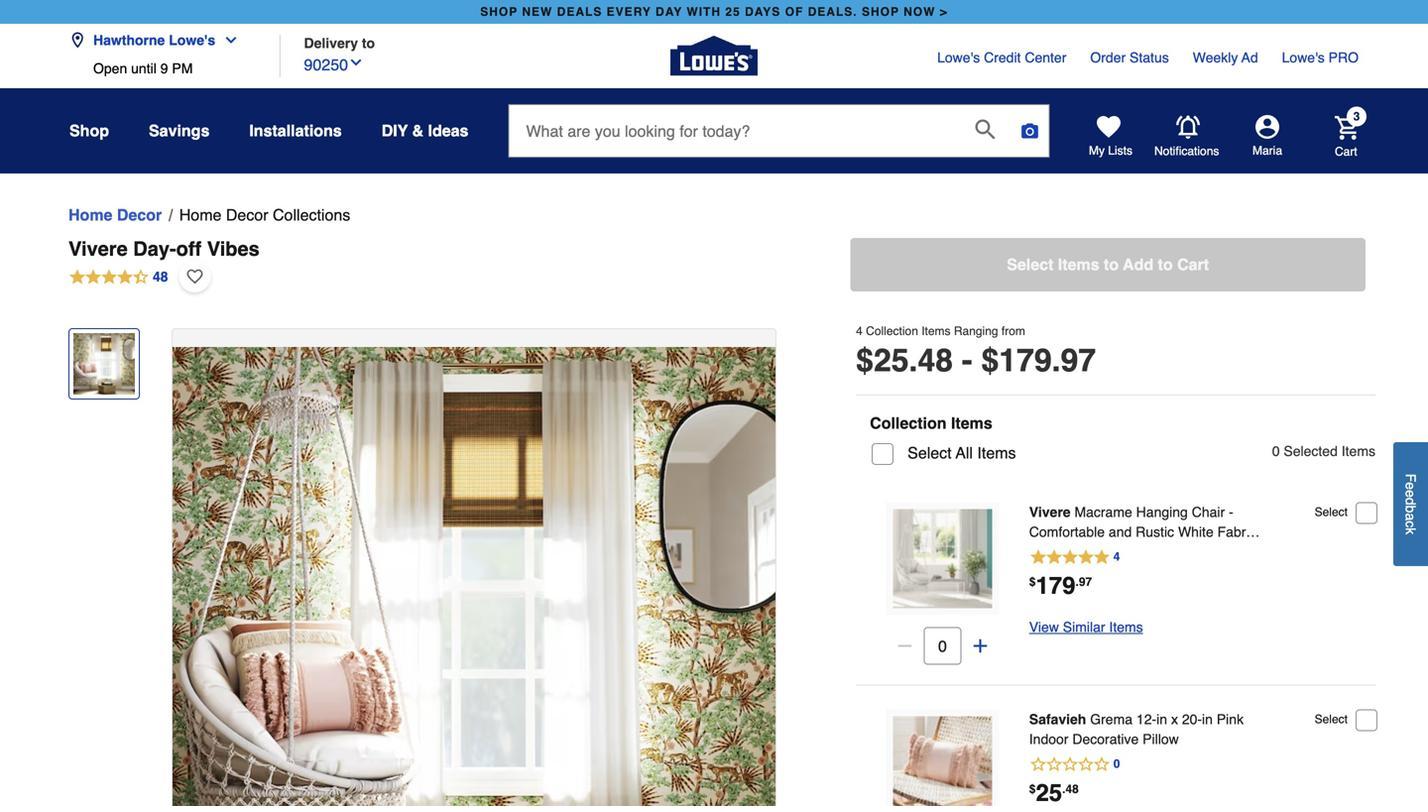 Task type: describe. For each thing, give the bounding box(es) containing it.
home decor collections link
[[179, 203, 351, 227]]

grema
[[1091, 712, 1133, 728]]

camera image
[[1021, 121, 1040, 141]]

credit
[[985, 50, 1022, 65]]

select items to add to cart
[[1007, 256, 1210, 274]]

pillow
[[1143, 732, 1180, 748]]

similar
[[1064, 620, 1106, 636]]

b
[[1404, 506, 1420, 513]]

quickview image for macrame hanging chair - comfortable and rustic white fabric hammock chair
[[933, 549, 953, 569]]

my lists
[[1090, 144, 1133, 158]]

macrame hanging chair - comfortable and rustic white fabric hammock chair
[[1030, 505, 1257, 560]]

open until 9 pm
[[93, 61, 193, 76]]

shop
[[69, 122, 109, 140]]

2 shop from the left
[[862, 5, 900, 19]]

decorative
[[1073, 732, 1139, 748]]

search image
[[976, 119, 996, 139]]

2 horizontal spatial to
[[1159, 256, 1174, 274]]

weekly
[[1194, 50, 1239, 65]]

$ left . 48
[[1030, 783, 1036, 797]]

5 stars image
[[1030, 548, 1122, 569]]

>
[[941, 5, 948, 19]]

lowe's credit center link
[[938, 48, 1067, 67]]

0 vertical spatial chair
[[1193, 505, 1226, 520]]

quickview image for grema 12-in x 20-in pink indoor decorative pillow
[[933, 757, 953, 777]]

12-
[[1137, 712, 1157, 728]]

0 for 0
[[1114, 758, 1121, 772]]

ad
[[1242, 50, 1259, 65]]

1 vertical spatial collection
[[870, 414, 947, 433]]

my
[[1090, 144, 1105, 158]]

vivere home decor collections image
[[173, 347, 776, 807]]

1 horizontal spatial to
[[1105, 256, 1120, 274]]

diy & ideas
[[382, 122, 469, 140]]

weekly ad
[[1194, 50, 1259, 65]]

c
[[1404, 521, 1420, 528]]

179
[[1036, 573, 1076, 600]]

shop new deals every day with 25 days of deals. shop now > link
[[477, 0, 952, 24]]

status
[[1130, 50, 1170, 65]]

4 for 4
[[1114, 550, 1121, 564]]

$ down ranging
[[982, 342, 1000, 379]]

0 vertical spatial cart
[[1336, 145, 1358, 159]]

3
[[1354, 110, 1361, 123]]

and
[[1109, 524, 1133, 540]]

Search Query text field
[[510, 105, 960, 157]]

select items to add to cart button
[[851, 238, 1366, 292]]

items left add at right
[[1059, 256, 1100, 274]]

vivere home decor collections  - thumbnail image
[[73, 333, 135, 395]]

0 selected items
[[1273, 444, 1376, 459]]

rustic
[[1136, 524, 1175, 540]]

my lists link
[[1090, 115, 1133, 159]]

add
[[1124, 256, 1154, 274]]

decor for home decor
[[117, 206, 162, 224]]

zero stars image
[[1030, 756, 1122, 776]]

ranging
[[955, 325, 999, 338]]

0 horizontal spatial to
[[362, 35, 375, 51]]

macrame
[[1075, 505, 1133, 520]]

safavieh
[[1030, 712, 1087, 728]]

97
[[1080, 576, 1093, 589]]

vivere for vivere
[[1030, 505, 1071, 520]]

lowe's pro
[[1283, 50, 1360, 65]]

installations button
[[249, 113, 342, 149]]

90250
[[304, 56, 348, 74]]

hawthorne lowe's
[[93, 32, 215, 48]]

diy & ideas button
[[382, 113, 469, 149]]

pro
[[1329, 50, 1360, 65]]

hanging
[[1137, 505, 1189, 520]]

collection items
[[870, 414, 993, 433]]

hawthorne
[[93, 32, 165, 48]]

installations
[[249, 122, 342, 140]]

f
[[1404, 474, 1420, 482]]

hawthorne lowe's button
[[69, 20, 247, 61]]

notifications
[[1155, 144, 1220, 158]]

plus image
[[971, 637, 991, 656]]

items for 0 selected items
[[1342, 444, 1376, 459]]

4 collection items ranging from $ 25.48 - $ 179.97
[[857, 325, 1097, 379]]

deals
[[557, 5, 603, 19]]

off
[[176, 238, 202, 260]]

order
[[1091, 50, 1126, 65]]

4.4 stars image
[[68, 266, 169, 288]]

until
[[131, 61, 157, 76]]

1 in from the left
[[1157, 712, 1168, 728]]

pm
[[172, 61, 193, 76]]

diy
[[382, 122, 408, 140]]

lowe's inside button
[[169, 32, 215, 48]]

open
[[93, 61, 127, 76]]

9
[[160, 61, 168, 76]]

order status link
[[1091, 48, 1170, 67]]

1 horizontal spatial 48
[[1066, 783, 1080, 797]]

lowe's home improvement notification center image
[[1177, 115, 1201, 139]]

25
[[726, 5, 741, 19]]

items up all on the right bottom of page
[[952, 414, 993, 433]]

select inside button
[[1007, 256, 1054, 274]]

shop new deals every day with 25 days of deals. shop now >
[[481, 5, 948, 19]]

- inside 4 collection items ranging from $ 25.48 - $ 179.97
[[963, 342, 973, 379]]

order status
[[1091, 50, 1170, 65]]

maria
[[1253, 144, 1283, 158]]

day-
[[133, 238, 176, 260]]

hammock
[[1030, 544, 1092, 560]]



Task type: vqa. For each thing, say whether or not it's contained in the screenshot.
home decor
yes



Task type: locate. For each thing, give the bounding box(es) containing it.
1 horizontal spatial decor
[[226, 206, 268, 224]]

1 horizontal spatial -
[[1230, 505, 1234, 520]]

90250 button
[[304, 51, 364, 77]]

vivere day-off vibes
[[68, 238, 260, 260]]

cart inside button
[[1178, 256, 1210, 274]]

chevron down image
[[348, 55, 364, 70]]

1 horizontal spatial lowe's
[[938, 50, 981, 65]]

vivere up comfortable
[[1030, 505, 1071, 520]]

home
[[68, 206, 113, 224], [179, 206, 222, 224]]

1 shop from the left
[[481, 5, 518, 19]]

shop left now
[[862, 5, 900, 19]]

0 for 0 selected items
[[1273, 444, 1281, 459]]

0 vertical spatial vivere
[[68, 238, 128, 260]]

to up chevron down image
[[362, 35, 375, 51]]

in left x
[[1157, 712, 1168, 728]]

view
[[1030, 620, 1060, 636]]

a
[[1404, 513, 1420, 521]]

0 vertical spatial collection
[[866, 325, 919, 338]]

collection up the select  all items
[[870, 414, 947, 433]]

48 down vivere day-off vibes
[[153, 269, 168, 285]]

1 decor from the left
[[117, 206, 162, 224]]

lowe's left credit
[[938, 50, 981, 65]]

heart outline image
[[187, 266, 203, 288]]

collection up 25.48 at top right
[[866, 325, 919, 338]]

1 horizontal spatial cart
[[1336, 145, 1358, 159]]

48 inside 4.4 stars image
[[153, 269, 168, 285]]

$
[[857, 342, 874, 379], [982, 342, 1000, 379], [1030, 576, 1036, 589], [1030, 783, 1036, 797]]

4
[[857, 325, 863, 338], [1114, 550, 1121, 564]]

Stepper number input field with increment and decrement buttons number field
[[924, 628, 962, 665]]

comfortable
[[1030, 524, 1106, 540]]

items right all on the right bottom of page
[[978, 444, 1017, 462]]

ideas
[[428, 122, 469, 140]]

deals.
[[808, 5, 858, 19]]

4 for 4 collection items ranging from $ 25.48 - $ 179.97
[[857, 325, 863, 338]]

0 horizontal spatial in
[[1157, 712, 1168, 728]]

1 horizontal spatial home
[[179, 206, 222, 224]]

0 inside "zero stars" image
[[1114, 758, 1121, 772]]

k
[[1404, 528, 1420, 535]]

1 vertical spatial 0
[[1114, 758, 1121, 772]]

lists
[[1109, 144, 1133, 158]]

home decor collections
[[179, 206, 351, 224]]

d
[[1404, 498, 1420, 506]]

1 horizontal spatial 4
[[1114, 550, 1121, 564]]

lowe's home improvement cart image
[[1336, 116, 1360, 140]]

4 inside "5 stars" image
[[1114, 550, 1121, 564]]

items
[[1059, 256, 1100, 274], [922, 325, 951, 338], [952, 414, 993, 433], [1342, 444, 1376, 459], [978, 444, 1017, 462], [1110, 620, 1144, 636]]

now
[[904, 5, 936, 19]]

1 vertical spatial -
[[1230, 505, 1234, 520]]

$ down the hammock
[[1030, 576, 1036, 589]]

1 home from the left
[[68, 206, 113, 224]]

shop
[[481, 5, 518, 19], [862, 5, 900, 19]]

savings button
[[149, 113, 210, 149]]

1 vertical spatial 48
[[1066, 783, 1080, 797]]

$ 179 . 97
[[1030, 573, 1093, 600]]

home up "off"
[[179, 206, 222, 224]]

0 horizontal spatial 4
[[857, 325, 863, 338]]

home up 4.4 stars image at the left of the page
[[68, 206, 113, 224]]

0 vertical spatial 4
[[857, 325, 863, 338]]

0 horizontal spatial chair
[[1096, 544, 1129, 560]]

0 vertical spatial -
[[963, 342, 973, 379]]

25.48
[[874, 342, 954, 379]]

lowe's home improvement logo image
[[671, 12, 758, 100]]

1 horizontal spatial in
[[1203, 712, 1214, 728]]

e up 'd'
[[1404, 482, 1420, 490]]

vibes
[[207, 238, 260, 260]]

vivere for vivere day-off vibes
[[68, 238, 128, 260]]

quickview image
[[933, 549, 953, 569], [933, 757, 953, 777]]

minus image
[[896, 637, 915, 656]]

0 horizontal spatial shop
[[481, 5, 518, 19]]

&
[[412, 122, 424, 140]]

0 vertical spatial .
[[1076, 576, 1080, 589]]

pink
[[1217, 712, 1245, 728]]

with
[[687, 5, 721, 19]]

0 horizontal spatial decor
[[117, 206, 162, 224]]

items up 25.48 at top right
[[922, 325, 951, 338]]

cart
[[1336, 145, 1358, 159], [1178, 256, 1210, 274]]

center
[[1025, 50, 1067, 65]]

items for select  all items
[[978, 444, 1017, 462]]

cart right add at right
[[1178, 256, 1210, 274]]

savings
[[149, 122, 210, 140]]

0 horizontal spatial home
[[68, 206, 113, 224]]

view similar items
[[1030, 620, 1144, 636]]

location image
[[69, 32, 85, 48]]

lowe's
[[169, 32, 215, 48], [938, 50, 981, 65], [1283, 50, 1326, 65]]

cart down lowe's home improvement cart image
[[1336, 145, 1358, 159]]

select  all items
[[908, 444, 1017, 462]]

48
[[153, 269, 168, 285], [1066, 783, 1080, 797]]

1 vertical spatial cart
[[1178, 256, 1210, 274]]

lowe's for lowe's credit center
[[938, 50, 981, 65]]

maria button
[[1221, 115, 1316, 159]]

home decor
[[68, 206, 162, 224]]

. down "zero stars" image
[[1063, 783, 1066, 797]]

1 e from the top
[[1404, 482, 1420, 490]]

collections
[[273, 206, 351, 224]]

179.97
[[1000, 342, 1097, 379]]

e up b
[[1404, 490, 1420, 498]]

chair down and
[[1096, 544, 1129, 560]]

0 vertical spatial quickview image
[[933, 549, 953, 569]]

view similar items button
[[1030, 616, 1144, 640]]

lowe's pro link
[[1283, 48, 1360, 67]]

lowe's home improvement lists image
[[1098, 115, 1121, 139]]

0 vertical spatial 0
[[1273, 444, 1281, 459]]

2 quickview image from the top
[[933, 757, 953, 777]]

f e e d b a c k button
[[1394, 442, 1429, 566]]

chair up the 'white'
[[1193, 505, 1226, 520]]

e
[[1404, 482, 1420, 490], [1404, 490, 1420, 498]]

vivere up 4.4 stars image at the left of the page
[[68, 238, 128, 260]]

day
[[656, 5, 683, 19]]

$ inside $ 179 . 97
[[1030, 576, 1036, 589]]

0 horizontal spatial .
[[1063, 783, 1066, 797]]

- up "fabric"
[[1230, 505, 1234, 520]]

selected
[[1284, 444, 1339, 459]]

0 horizontal spatial vivere
[[68, 238, 128, 260]]

all
[[956, 444, 973, 462]]

- inside macrame hanging chair - comfortable and rustic white fabric hammock chair
[[1230, 505, 1234, 520]]

1 vertical spatial quickview image
[[933, 757, 953, 777]]

2 decor from the left
[[226, 206, 268, 224]]

None search field
[[509, 104, 1050, 176]]

0 horizontal spatial 48
[[153, 269, 168, 285]]

0 horizontal spatial cart
[[1178, 256, 1210, 274]]

- down ranging
[[963, 342, 973, 379]]

home decor link
[[68, 203, 162, 227]]

grema 12-in x 20-in pink indoor decorative pillow
[[1030, 712, 1245, 748]]

4 inside 4 collection items ranging from $ 25.48 - $ 179.97
[[857, 325, 863, 338]]

0 left selected
[[1273, 444, 1281, 459]]

1 horizontal spatial chair
[[1193, 505, 1226, 520]]

delivery to
[[304, 35, 375, 51]]

of
[[786, 5, 804, 19]]

collection inside 4 collection items ranging from $ 25.48 - $ 179.97
[[866, 325, 919, 338]]

1 horizontal spatial 0
[[1273, 444, 1281, 459]]

lowe's left pro
[[1283, 50, 1326, 65]]

$ up collection items
[[857, 342, 874, 379]]

20-
[[1183, 712, 1203, 728]]

from
[[1002, 325, 1026, 338]]

select
[[1007, 256, 1054, 274], [908, 444, 952, 462], [1315, 506, 1349, 519], [1315, 713, 1349, 727]]

lowe's for lowe's pro
[[1283, 50, 1326, 65]]

1 vertical spatial vivere
[[1030, 505, 1071, 520]]

0 down decorative
[[1114, 758, 1121, 772]]

shop button
[[69, 113, 109, 149]]

items inside 4 collection items ranging from $ 25.48 - $ 179.97
[[922, 325, 951, 338]]

decor up vibes
[[226, 206, 268, 224]]

chevron down image
[[215, 32, 239, 48]]

to right add at right
[[1159, 256, 1174, 274]]

fabric
[[1218, 524, 1257, 540]]

in
[[1157, 712, 1168, 728], [1203, 712, 1214, 728]]

.
[[1076, 576, 1080, 589], [1063, 783, 1066, 797]]

lowe's up pm
[[169, 32, 215, 48]]

48 down "zero stars" image
[[1066, 783, 1080, 797]]

2 e from the top
[[1404, 490, 1420, 498]]

decor for home decor collections
[[226, 206, 268, 224]]

weekly ad link
[[1194, 48, 1259, 67]]

1 vertical spatial chair
[[1096, 544, 1129, 560]]

home for home decor
[[68, 206, 113, 224]]

to left add at right
[[1105, 256, 1120, 274]]

1 quickview image from the top
[[933, 549, 953, 569]]

f e e d b a c k
[[1404, 474, 1420, 535]]

home for home decor collections
[[179, 206, 222, 224]]

items for 4 collection items ranging from $ 25.48 - $ 179.97
[[922, 325, 951, 338]]

. 48
[[1063, 783, 1080, 797]]

2 home from the left
[[179, 206, 222, 224]]

items right selected
[[1342, 444, 1376, 459]]

-
[[963, 342, 973, 379], [1230, 505, 1234, 520]]

days
[[745, 5, 781, 19]]

. down "5 stars" image
[[1076, 576, 1080, 589]]

1 horizontal spatial shop
[[862, 5, 900, 19]]

1 horizontal spatial .
[[1076, 576, 1080, 589]]

2 in from the left
[[1203, 712, 1214, 728]]

0 horizontal spatial -
[[963, 342, 973, 379]]

new
[[522, 5, 553, 19]]

1 vertical spatial .
[[1063, 783, 1066, 797]]

0 vertical spatial 48
[[153, 269, 168, 285]]

shop left new
[[481, 5, 518, 19]]

in left pink
[[1203, 712, 1214, 728]]

items right similar at the right bottom of page
[[1110, 620, 1144, 636]]

x
[[1172, 712, 1179, 728]]

0 horizontal spatial 0
[[1114, 758, 1121, 772]]

1 horizontal spatial vivere
[[1030, 505, 1071, 520]]

2 horizontal spatial lowe's
[[1283, 50, 1326, 65]]

decor up day-
[[117, 206, 162, 224]]

1 vertical spatial 4
[[1114, 550, 1121, 564]]

. inside $ 179 . 97
[[1076, 576, 1080, 589]]

indoor
[[1030, 732, 1069, 748]]

0 horizontal spatial lowe's
[[169, 32, 215, 48]]

delivery
[[304, 35, 358, 51]]

white
[[1179, 524, 1214, 540]]

items for view similar items
[[1110, 620, 1144, 636]]



